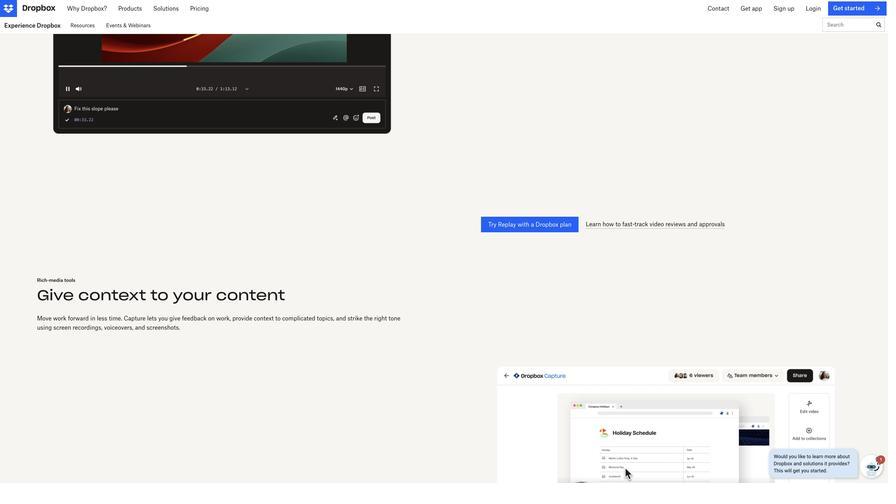 Task type: locate. For each thing, give the bounding box(es) containing it.
2 horizontal spatial and
[[688, 221, 698, 228]]

learn how to fast-track video reviews and approvals link
[[586, 220, 725, 229]]

1 vertical spatial to
[[150, 287, 169, 305]]

0 vertical spatial and
[[688, 221, 698, 228]]

why dropbox? button
[[59, 0, 110, 17]]

2 vertical spatial and
[[135, 324, 145, 332]]

app
[[787, 5, 797, 12]]

get started
[[840, 5, 871, 12]]

1 vertical spatial in
[[90, 315, 95, 323]]

to left complicated on the left bottom of the page
[[275, 315, 281, 323]]

1 horizontal spatial dropbox
[[536, 221, 559, 228]]

to right 'how'
[[616, 221, 621, 228]]

a
[[531, 221, 534, 228]]

2 get from the left
[[840, 5, 850, 12]]

resources link
[[71, 17, 95, 34]]

context
[[78, 287, 146, 305], [254, 315, 274, 323]]

context right 'provide' at the left of page
[[254, 315, 274, 323]]

sign in
[[808, 5, 827, 12]]

track
[[635, 221, 649, 228]]

get for get app
[[775, 5, 785, 12]]

dropbox
[[37, 22, 61, 29], [536, 221, 559, 228]]

and
[[688, 221, 698, 228], [336, 315, 346, 323], [135, 324, 145, 332]]

1 vertical spatial context
[[254, 315, 274, 323]]

search
[[828, 22, 844, 28]]

0 vertical spatial to
[[616, 221, 621, 228]]

0 horizontal spatial in
[[90, 315, 95, 323]]

get inside button
[[775, 5, 785, 12]]

None search field
[[823, 18, 874, 35]]

get app
[[775, 5, 797, 12]]

get left the started
[[840, 5, 850, 12]]

rich-
[[37, 278, 49, 283]]

1 vertical spatial dropbox
[[536, 221, 559, 228]]

learn
[[586, 221, 601, 228]]

dropbox?
[[79, 5, 105, 12]]

&
[[123, 22, 127, 28]]

forward
[[68, 315, 89, 323]]

and left strike
[[336, 315, 346, 323]]

learn how to fast-track video reviews and approvals
[[586, 221, 725, 228]]

1 horizontal spatial context
[[254, 315, 274, 323]]

events & webinars link
[[106, 17, 151, 34]]

0 horizontal spatial to
[[150, 287, 169, 305]]

contact button
[[737, 0, 770, 17]]

in left less
[[90, 315, 95, 323]]

right
[[374, 315, 387, 323]]

get for get started
[[840, 5, 850, 12]]

and right reviews
[[688, 221, 698, 228]]

give
[[37, 287, 74, 305]]

to
[[616, 221, 621, 228], [150, 287, 169, 305], [275, 315, 281, 323]]

0 horizontal spatial dropbox
[[37, 22, 61, 29]]

2 horizontal spatial to
[[616, 221, 621, 228]]

less
[[97, 315, 107, 323]]

in
[[822, 5, 827, 12], [90, 315, 95, 323]]

context up time.
[[78, 287, 146, 305]]

0 horizontal spatial context
[[78, 287, 146, 305]]

you
[[158, 315, 168, 323]]

tools
[[64, 278, 75, 283]]

to inside move work forward in less time. capture lets you give feedback on work, provide context to complicated topics, and strike the right tone using screen recordings, voiceovers, and screenshots.
[[275, 315, 281, 323]]

work,
[[216, 315, 231, 323]]

content
[[216, 287, 285, 305]]

try
[[488, 221, 497, 228]]

1 vertical spatial and
[[336, 315, 346, 323]]

rich-media tools give context to your content
[[37, 278, 285, 305]]

1 horizontal spatial to
[[275, 315, 281, 323]]

solutions
[[151, 5, 177, 12]]

move
[[37, 315, 52, 323]]

replay
[[498, 221, 516, 228]]

2 vertical spatial to
[[275, 315, 281, 323]]

screenshots.
[[147, 324, 180, 332]]

1 get from the left
[[775, 5, 785, 12]]

screen
[[53, 324, 71, 332]]

dropbox right experience on the left
[[37, 22, 61, 29]]

0 vertical spatial dropbox
[[37, 22, 61, 29]]

try replay with a dropbox plan
[[488, 221, 572, 228]]

0 vertical spatial context
[[78, 287, 146, 305]]

feedback
[[182, 315, 207, 323]]

1 horizontal spatial get
[[840, 5, 850, 12]]

get app button
[[770, 0, 802, 17]]

get
[[775, 5, 785, 12], [840, 5, 850, 12]]

1 horizontal spatial in
[[822, 5, 827, 12]]

get left app
[[775, 5, 785, 12]]

1 horizontal spatial and
[[336, 315, 346, 323]]

move work forward in less time. capture lets you give feedback on work, provide context to complicated topics, and strike the right tone using screen recordings, voiceovers, and screenshots.
[[37, 315, 401, 332]]

to up the you
[[150, 287, 169, 305]]

voiceovers,
[[104, 324, 134, 332]]

get started link
[[834, 1, 887, 16]]

and down 'capture'
[[135, 324, 145, 332]]

in right sign
[[822, 5, 827, 12]]

topics,
[[317, 315, 335, 323]]

dropbox right 'a'
[[536, 221, 559, 228]]

0 horizontal spatial get
[[775, 5, 785, 12]]

events & webinars
[[106, 22, 151, 28]]



Task type: vqa. For each thing, say whether or not it's contained in the screenshot.
and to the right
yes



Task type: describe. For each thing, give the bounding box(es) containing it.
recordings,
[[73, 324, 103, 332]]

in inside move work forward in less time. capture lets you give feedback on work, provide context to complicated topics, and strike the right tone using screen recordings, voiceovers, and screenshots.
[[90, 315, 95, 323]]

sign
[[808, 5, 821, 12]]

try replay with a dropbox plan link
[[481, 217, 579, 233]]

on
[[208, 315, 215, 323]]

strike
[[348, 315, 363, 323]]

started
[[851, 5, 871, 12]]

solutions button
[[146, 0, 182, 17]]

capture video of company all-hands presentation. image
[[444, 250, 889, 484]]

time.
[[109, 315, 122, 323]]

capture
[[124, 315, 146, 323]]

sign in link
[[808, 1, 827, 16]]

resources
[[71, 22, 95, 28]]

provide
[[233, 315, 252, 323]]

context inside rich-media tools give context to your content
[[78, 287, 146, 305]]

complicated
[[282, 315, 316, 323]]

work
[[53, 315, 66, 323]]

products
[[116, 5, 140, 12]]

why dropbox?
[[65, 5, 105, 12]]

0 horizontal spatial and
[[135, 324, 145, 332]]

your
[[173, 287, 212, 305]]

plan
[[560, 221, 572, 228]]

search image
[[877, 22, 882, 27]]

0 vertical spatial in
[[822, 5, 827, 12]]

to inside rich-media tools give context to your content
[[150, 287, 169, 305]]

experience dropbox
[[4, 22, 61, 29]]

how
[[603, 221, 614, 228]]

lets
[[147, 315, 157, 323]]

marking edits on video using replay tool. image
[[0, 0, 444, 250]]

with
[[518, 221, 530, 228]]

to inside 'link'
[[616, 221, 621, 228]]

and inside 'link'
[[688, 221, 698, 228]]

fast-
[[623, 221, 635, 228]]

why
[[65, 5, 77, 12]]

contact
[[742, 5, 764, 12]]

the
[[364, 315, 373, 323]]

experience
[[4, 22, 35, 29]]

approvals
[[700, 221, 725, 228]]

give
[[170, 315, 181, 323]]

experience dropbox link
[[0, 17, 65, 34]]

events
[[106, 22, 122, 28]]

context inside move work forward in less time. capture lets you give feedback on work, provide context to complicated topics, and strike the right tone using screen recordings, voiceovers, and screenshots.
[[254, 315, 274, 323]]

media
[[49, 278, 63, 283]]

video
[[650, 221, 664, 228]]

tone
[[389, 315, 401, 323]]

reviews
[[666, 221, 686, 228]]

products button
[[110, 0, 146, 17]]

pricing link
[[182, 0, 213, 17]]

using
[[37, 324, 52, 332]]

webinars
[[128, 22, 151, 28]]

pricing
[[188, 5, 207, 12]]



